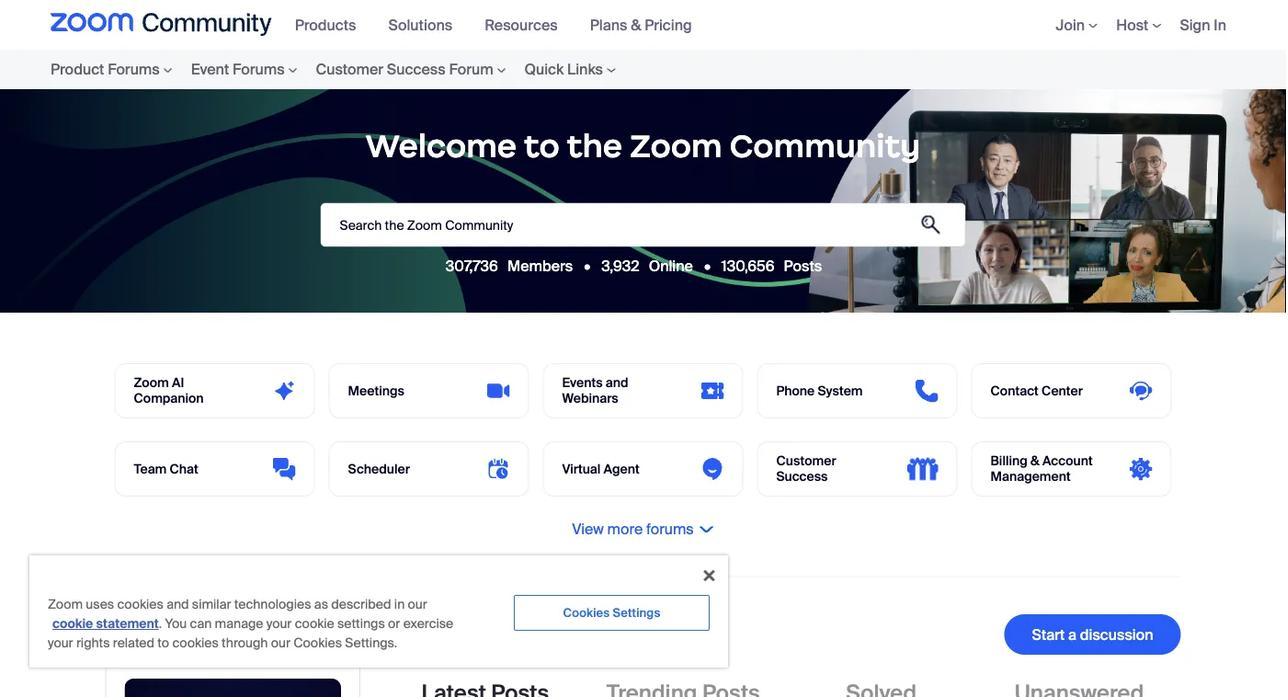 Task type: describe. For each thing, give the bounding box(es) containing it.
customer success
[[777, 453, 837, 485]]

exercise
[[403, 615, 454, 632]]

product
[[51, 60, 104, 79]]

cookies settings
[[563, 605, 661, 621]]

join
[[1056, 15, 1085, 34]]

sign
[[1180, 15, 1211, 34]]

menu bar containing products
[[286, 0, 715, 50]]

307,736 members
[[446, 256, 573, 276]]

settings
[[338, 615, 385, 632]]

settings
[[613, 605, 661, 621]]

Search text field
[[321, 203, 966, 247]]

contact center link
[[973, 364, 1171, 417]]

307,736
[[446, 256, 498, 276]]

customer for customer success
[[777, 453, 837, 470]]

sign in link
[[1180, 15, 1227, 34]]

zoom for cookies
[[48, 596, 83, 613]]

phone
[[777, 382, 815, 399]]

rights
[[76, 635, 110, 652]]

through
[[222, 635, 268, 652]]

solutions
[[389, 15, 453, 34]]

in
[[1214, 15, 1227, 34]]

cookies inside .  you can manage your cookie settings or exercise your rights related to cookies through our cookies settings.
[[294, 635, 342, 652]]

menu bar containing product forums
[[14, 50, 662, 89]]

resources
[[485, 15, 558, 34]]

cookie inside zoom uses cookies and similar technologies as described in our cookie statement
[[52, 615, 93, 632]]

contact
[[991, 382, 1039, 399]]

related
[[113, 635, 155, 652]]

plans & pricing
[[590, 15, 692, 34]]

& for plans
[[631, 15, 641, 34]]

event forums link
[[182, 50, 307, 89]]

account
[[1043, 453, 1093, 470]]

products link
[[295, 15, 370, 34]]

product forums link
[[51, 50, 182, 89]]

start a discussion link
[[1005, 614, 1181, 655]]

.
[[159, 615, 162, 632]]

over
[[125, 632, 174, 661]]

welcome
[[366, 126, 517, 166]]

our inside .  you can manage your cookie settings or exercise your rights related to cookies through our cookies settings.
[[271, 635, 291, 652]]

cookie inside .  you can manage your cookie settings or exercise your rights related to cookies through our cookies settings.
[[295, 615, 334, 632]]

the
[[567, 126, 623, 166]]

chat
[[170, 460, 198, 477]]

sign in
[[1180, 15, 1227, 34]]

and inside zoom uses cookies and similar technologies as described in our cookie statement
[[167, 596, 189, 613]]

cookie statement link
[[52, 615, 159, 632]]

manage
[[215, 615, 263, 632]]

team chat link
[[115, 442, 314, 496]]

customer success link
[[758, 442, 957, 496]]

uses
[[86, 596, 114, 613]]

team chat
[[134, 460, 198, 477]]

& for billing
[[1031, 453, 1040, 470]]

quick links link
[[516, 50, 625, 89]]

community.title image
[[51, 13, 272, 37]]

quick links
[[525, 60, 603, 79]]

billing & account management link
[[973, 442, 1171, 496]]

webinars
[[562, 390, 619, 407]]

plans & pricing link
[[590, 15, 706, 34]]

and inside 'events and webinars'
[[606, 374, 629, 391]]

community
[[730, 126, 921, 166]]

cookies inside .  you can manage your cookie settings or exercise your rights related to cookies through our cookies settings.
[[172, 635, 219, 652]]

links
[[568, 60, 603, 79]]

start a discussion
[[1032, 625, 1154, 644]]

3,932 online
[[602, 256, 693, 276]]

virtual agent link
[[544, 442, 743, 496]]

contact center
[[991, 382, 1083, 399]]

join link
[[1056, 15, 1098, 34]]

online
[[649, 256, 693, 276]]

view more forums
[[572, 519, 694, 539]]

view
[[572, 519, 604, 539]]

quick
[[525, 60, 564, 79]]

note-
[[179, 632, 235, 661]]

our inside zoom uses cookies and similar technologies as described in our cookie statement
[[408, 596, 427, 613]]

phone system link
[[758, 364, 957, 417]]

virtual agent
[[562, 460, 640, 477]]

phone system
[[777, 382, 863, 399]]

center
[[1042, 382, 1083, 399]]

0 horizontal spatial your
[[48, 635, 73, 652]]

settings.
[[345, 635, 398, 652]]

zoom uses cookies and similar technologies as described in our cookie statement
[[48, 596, 427, 632]]

taking?
[[235, 632, 310, 661]]

system
[[818, 382, 863, 399]]

ai
[[172, 374, 184, 391]]

event
[[191, 60, 229, 79]]

members
[[508, 256, 573, 276]]

host link
[[1117, 15, 1162, 34]]

team
[[134, 460, 167, 477]]

zoom ai companion link
[[115, 364, 314, 417]]



Task type: vqa. For each thing, say whether or not it's contained in the screenshot.
BEHAVIOUR
no



Task type: locate. For each thing, give the bounding box(es) containing it.
events and webinars link
[[544, 364, 743, 417]]

0 horizontal spatial success
[[387, 60, 446, 79]]

more
[[608, 519, 643, 539]]

cookies inside button
[[563, 605, 610, 621]]

0 vertical spatial to
[[524, 126, 560, 166]]

cookies
[[117, 596, 164, 613], [172, 635, 219, 652]]

scheduler
[[348, 460, 410, 477]]

technologies
[[234, 596, 311, 613]]

0 horizontal spatial cookies
[[117, 596, 164, 613]]

1 vertical spatial your
[[48, 635, 73, 652]]

as
[[314, 596, 328, 613]]

1 horizontal spatial &
[[1031, 453, 1040, 470]]

recent
[[388, 614, 505, 654]]

meetings
[[348, 382, 405, 399]]

cookie up rights
[[52, 615, 93, 632]]

1 horizontal spatial and
[[606, 374, 629, 391]]

discussion
[[1081, 625, 1154, 644]]

0 horizontal spatial cookies
[[294, 635, 342, 652]]

cookies up the "statement"
[[117, 596, 164, 613]]

2 horizontal spatial zoom
[[630, 126, 723, 166]]

our right the in
[[408, 596, 427, 613]]

1 vertical spatial and
[[167, 596, 189, 613]]

agent
[[604, 460, 640, 477]]

0 vertical spatial customer
[[316, 60, 384, 79]]

1 horizontal spatial cookies
[[563, 605, 610, 621]]

1 horizontal spatial cookie
[[295, 615, 334, 632]]

customer down phone at right bottom
[[777, 453, 837, 470]]

forums
[[108, 60, 160, 79], [233, 60, 285, 79]]

success
[[387, 60, 446, 79], [777, 468, 828, 485]]

zoom inside zoom ai companion
[[134, 374, 169, 391]]

& right "plans"
[[631, 15, 641, 34]]

and
[[606, 374, 629, 391], [167, 596, 189, 613]]

0 vertical spatial cookies
[[563, 605, 610, 621]]

customer for customer success forum
[[316, 60, 384, 79]]

success inside customer success
[[777, 468, 828, 485]]

& inside menu bar
[[631, 15, 641, 34]]

forums for event forums
[[233, 60, 285, 79]]

0 horizontal spatial cookie
[[52, 615, 93, 632]]

1 horizontal spatial cookies
[[172, 635, 219, 652]]

zoom
[[630, 126, 723, 166], [134, 374, 169, 391], [48, 596, 83, 613]]

and up you
[[167, 596, 189, 613]]

cookies left settings
[[563, 605, 610, 621]]

success for customer success
[[777, 468, 828, 485]]

1 vertical spatial zoom
[[134, 374, 169, 391]]

scheduler link
[[330, 442, 528, 496]]

3,932
[[602, 256, 640, 276]]

to inside .  you can manage your cookie settings or exercise your rights related to cookies through our cookies settings.
[[158, 635, 169, 652]]

0 vertical spatial and
[[606, 374, 629, 391]]

0 vertical spatial our
[[408, 596, 427, 613]]

1 vertical spatial our
[[271, 635, 291, 652]]

products
[[295, 15, 356, 34]]

to left the the
[[524, 126, 560, 166]]

pricing
[[645, 15, 692, 34]]

1 vertical spatial customer
[[777, 453, 837, 470]]

zoom left ai
[[134, 374, 169, 391]]

forums right event
[[233, 60, 285, 79]]

customer
[[316, 60, 384, 79], [777, 453, 837, 470]]

customer success forum link
[[307, 50, 516, 89]]

0 vertical spatial your
[[267, 615, 292, 632]]

similar
[[192, 596, 231, 613]]

0 horizontal spatial to
[[158, 635, 169, 652]]

over note-taking? heading
[[125, 632, 341, 661]]

host
[[1117, 15, 1149, 34]]

0 vertical spatial &
[[631, 15, 641, 34]]

start
[[1032, 625, 1065, 644]]

0 vertical spatial success
[[387, 60, 446, 79]]

cookies settings button
[[514, 595, 710, 631]]

our
[[408, 596, 427, 613], [271, 635, 291, 652]]

to down .
[[158, 635, 169, 652]]

over note-taking?
[[125, 632, 310, 661]]

0 horizontal spatial &
[[631, 15, 641, 34]]

130,656
[[722, 257, 775, 276]]

forum
[[449, 60, 494, 79]]

billing
[[991, 453, 1028, 470]]

& inside billing & account management
[[1031, 453, 1040, 470]]

1 horizontal spatial zoom
[[134, 374, 169, 391]]

1 horizontal spatial your
[[267, 615, 292, 632]]

plans
[[590, 15, 628, 34]]

customer down products link
[[316, 60, 384, 79]]

cookie
[[52, 615, 93, 632], [295, 615, 334, 632]]

1 horizontal spatial forums
[[233, 60, 285, 79]]

0 horizontal spatial zoom
[[48, 596, 83, 613]]

events and webinars
[[562, 374, 629, 407]]

your down technologies
[[267, 615, 292, 632]]

1 forums from the left
[[108, 60, 160, 79]]

forums for product forums
[[108, 60, 160, 79]]

forums inside 'link'
[[233, 60, 285, 79]]

statement
[[96, 615, 159, 632]]

events
[[562, 374, 603, 391]]

1 vertical spatial cookies
[[172, 635, 219, 652]]

event forums
[[191, 60, 285, 79]]

cookie down "as"
[[295, 615, 334, 632]]

0 vertical spatial cookies
[[117, 596, 164, 613]]

or
[[388, 615, 400, 632]]

your left rights
[[48, 635, 73, 652]]

resources link
[[485, 15, 572, 34]]

and right events
[[606, 374, 629, 391]]

0 horizontal spatial forums
[[108, 60, 160, 79]]

& right billing
[[1031, 453, 1040, 470]]

can
[[190, 615, 212, 632]]

1 horizontal spatial customer
[[777, 453, 837, 470]]

0 horizontal spatial customer
[[316, 60, 384, 79]]

1 horizontal spatial our
[[408, 596, 427, 613]]

management
[[991, 468, 1071, 485]]

1 vertical spatial &
[[1031, 453, 1040, 470]]

cookies inside zoom uses cookies and similar technologies as described in our cookie statement
[[117, 596, 164, 613]]

0 horizontal spatial and
[[167, 596, 189, 613]]

customer success forum
[[316, 60, 494, 79]]

success for customer success forum
[[387, 60, 446, 79]]

None submit
[[910, 204, 952, 246]]

in
[[394, 596, 405, 613]]

virtual
[[562, 460, 601, 477]]

described
[[331, 596, 391, 613]]

solutions link
[[389, 15, 466, 34]]

forums down community.title "image"
[[108, 60, 160, 79]]

menu bar containing join
[[1029, 0, 1236, 50]]

success down solutions
[[387, 60, 446, 79]]

1 horizontal spatial to
[[524, 126, 560, 166]]

1 vertical spatial cookies
[[294, 635, 342, 652]]

cookies
[[563, 605, 610, 621], [294, 635, 342, 652]]

1 cookie from the left
[[52, 615, 93, 632]]

zoom left uses
[[48, 596, 83, 613]]

1 vertical spatial success
[[777, 468, 828, 485]]

0 horizontal spatial our
[[271, 635, 291, 652]]

our right through
[[271, 635, 291, 652]]

1 vertical spatial to
[[158, 635, 169, 652]]

zoom right the the
[[630, 126, 723, 166]]

a
[[1069, 625, 1077, 644]]

view more forums button
[[567, 519, 720, 539]]

success inside customer success forum link
[[387, 60, 446, 79]]

activity
[[512, 614, 640, 654]]

forums
[[647, 519, 694, 539]]

zoom for companion
[[134, 374, 169, 391]]

1 horizontal spatial success
[[777, 468, 828, 485]]

0 vertical spatial zoom
[[630, 126, 723, 166]]

success down phone at right bottom
[[777, 468, 828, 485]]

to
[[524, 126, 560, 166], [158, 635, 169, 652]]

menu bar
[[286, 0, 715, 50], [1029, 0, 1236, 50], [14, 50, 662, 89]]

2 vertical spatial zoom
[[48, 596, 83, 613]]

cookies down "as"
[[294, 635, 342, 652]]

meetings link
[[330, 364, 528, 417]]

2 cookie from the left
[[295, 615, 334, 632]]

zoom inside zoom uses cookies and similar technologies as described in our cookie statement
[[48, 596, 83, 613]]

cookies down can
[[172, 635, 219, 652]]

welcome to the zoom community
[[366, 126, 921, 166]]

customer inside 'link'
[[777, 453, 837, 470]]

&
[[631, 15, 641, 34], [1031, 453, 1040, 470]]

2 forums from the left
[[233, 60, 285, 79]]

product forums
[[51, 60, 160, 79]]



